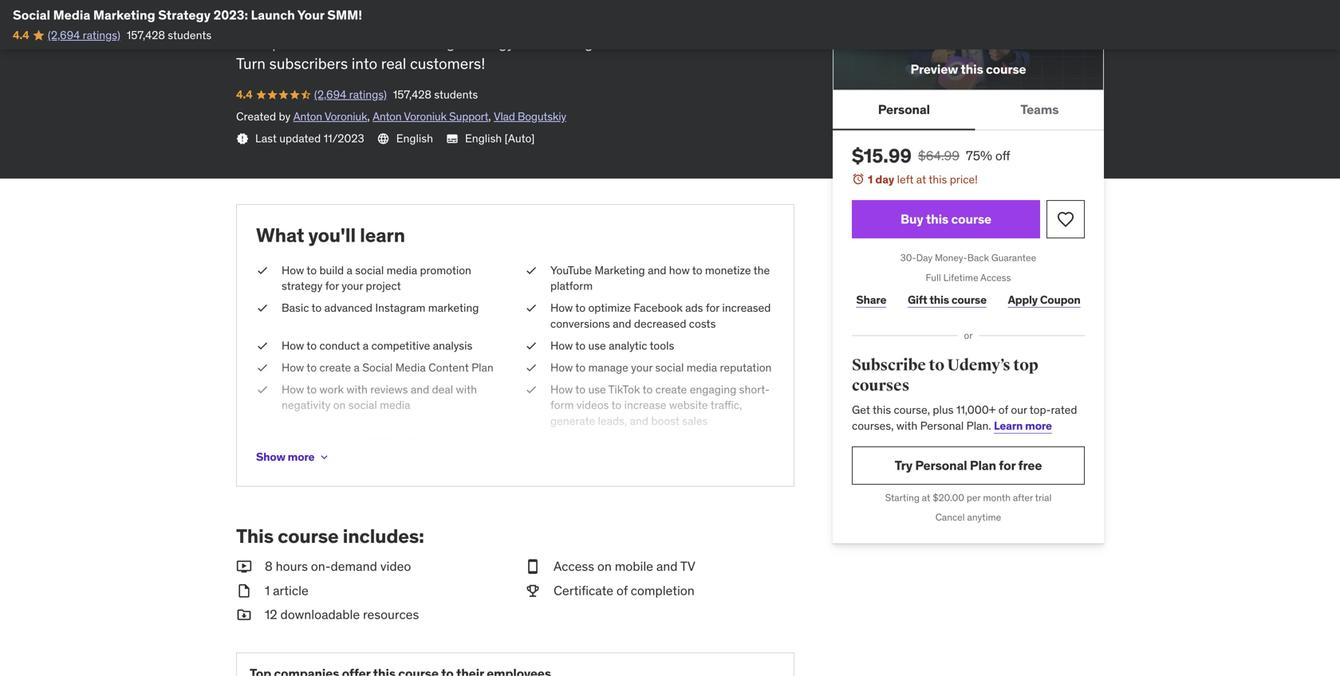 Task type: vqa. For each thing, say whether or not it's contained in the screenshot.
first Voroniuk from left
yes



Task type: describe. For each thing, give the bounding box(es) containing it.
downloadable
[[280, 607, 360, 623]]

reputation
[[720, 361, 772, 375]]

0 horizontal spatial students
[[168, 28, 212, 42]]

tab list containing personal
[[833, 91, 1104, 130]]

certificate of completion
[[554, 583, 695, 599]]

this for get
[[873, 403, 891, 417]]

our
[[1011, 403, 1027, 417]]

xsmall image for how to use analytic tools
[[525, 338, 538, 354]]

course up the on-
[[278, 525, 339, 549]]

0 horizontal spatial access
[[554, 558, 594, 575]]

completion
[[631, 583, 695, 599]]

1 anton from the left
[[293, 109, 322, 124]]

xsmall image for how to manage your social media reputation
[[525, 360, 538, 376]]

this down $64.99
[[929, 172, 947, 187]]

1 vertical spatial (2,694
[[314, 87, 347, 102]]

0 vertical spatial at
[[917, 172, 926, 187]]

gift this course
[[908, 293, 987, 307]]

xsmall image for last updated 11/2023
[[236, 133, 249, 145]]

course for preview this course
[[986, 61, 1027, 77]]

starting at $20.00 per month after trial cancel anytime
[[885, 492, 1052, 524]]

show more
[[256, 450, 315, 465]]

back
[[968, 252, 989, 264]]

top
[[1014, 356, 1039, 375]]

how for how to optimize facebook ads for increased conversions and decreased costs
[[551, 301, 573, 315]]

course,
[[894, 403, 930, 417]]

and inside how to use tiktok to create engaging short- form videos to increase website traffic, generate leads, and boost sales
[[630, 414, 649, 428]]

2023:
[[214, 7, 248, 23]]

how to use analytic tools
[[551, 339, 674, 353]]

2 , from the left
[[489, 109, 491, 124]]

learn more
[[994, 419, 1052, 433]]

small image for 8
[[236, 558, 252, 576]]

more for show more
[[288, 450, 315, 465]]

customers!
[[410, 54, 485, 73]]

1 horizontal spatial (2,694 ratings)
[[314, 87, 387, 102]]

marketing for instagram
[[428, 301, 479, 315]]

how to optimize facebook ads for increased conversions and decreased costs
[[551, 301, 771, 331]]

tv
[[681, 558, 696, 575]]

small image for certificate
[[525, 582, 541, 600]]

personal inside the get this course, plus 11,000+ of our top-rated courses, with personal plan.
[[921, 419, 964, 433]]

content
[[429, 361, 469, 375]]

buy
[[901, 211, 924, 227]]

negativity
[[282, 398, 331, 413]]

share button
[[852, 285, 891, 316]]

english [auto]
[[465, 131, 535, 146]]

course for gift this course
[[952, 293, 987, 307]]

created by anton voroniuk , anton voroniuk support , vlad bogutskiy
[[236, 109, 566, 124]]

ads
[[686, 301, 703, 315]]

what
[[256, 223, 304, 247]]

subscribers
[[269, 54, 348, 73]]

management
[[547, 33, 637, 52]]

1 vertical spatial social
[[362, 361, 393, 375]]

and inside how to work with reviews and deal with negativity on social media
[[411, 383, 429, 397]]

access on mobile and tv
[[554, 558, 696, 575]]

costs
[[689, 317, 716, 331]]

1 horizontal spatial students
[[434, 87, 478, 102]]

this for gift
[[930, 293, 949, 307]]

xsmall image for how to work with reviews and deal with negativity on social media
[[256, 382, 269, 398]]

strategy inside how to build a social media promotion strategy for your project
[[282, 279, 323, 293]]

to for subscribe to udemy's top courses
[[929, 356, 945, 375]]

platform
[[551, 279, 593, 293]]

8
[[265, 558, 273, 575]]

strategy
[[158, 7, 211, 23]]

generate
[[551, 414, 595, 428]]

demand
[[331, 558, 377, 575]]

how for how to create a social media content plan
[[282, 361, 304, 375]]

media up engaging
[[687, 361, 717, 375]]

into
[[352, 54, 378, 73]]

1 , from the left
[[367, 109, 370, 124]]

at inside starting at $20.00 per month after trial cancel anytime
[[922, 492, 931, 504]]

how for how to conduct a competitive analysis
[[282, 339, 304, 353]]

to for how to optimize facebook ads for increased conversions and decreased costs
[[576, 301, 586, 315]]

vlad
[[494, 109, 515, 124]]

includes:
[[343, 525, 424, 549]]

top-
[[1030, 403, 1051, 417]]

instagram
[[375, 301, 426, 315]]

12
[[265, 607, 277, 623]]

videos
[[577, 398, 609, 413]]

cancel
[[936, 512, 965, 524]]

get this course, plus 11,000+ of our top-rated courses, with personal plan.
[[852, 403, 1078, 433]]

0 horizontal spatial 157,428 students
[[127, 28, 212, 42]]

preview this course button
[[833, 0, 1104, 91]]

11/2023
[[324, 131, 364, 146]]

off
[[996, 148, 1011, 164]]

personal button
[[833, 91, 976, 129]]

price!
[[950, 172, 978, 187]]

free
[[1019, 457, 1042, 474]]

manage
[[588, 361, 629, 375]]

strategy inside in-depth social media marketing strategy and management course for businesses. turn subscribers into real customers!
[[459, 33, 515, 52]]

and left tv
[[657, 558, 678, 575]]

smm!
[[327, 7, 362, 23]]

sales
[[682, 414, 708, 428]]

money-
[[935, 252, 968, 264]]

0 horizontal spatial 4.4
[[13, 28, 29, 42]]

on inside how to work with reviews and deal with negativity on social media
[[333, 398, 346, 413]]

with inside the get this course, plus 11,000+ of our top-rated courses, with personal plan.
[[897, 419, 918, 433]]

rated
[[1051, 403, 1078, 417]]

last
[[255, 131, 277, 146]]

optimize
[[588, 301, 631, 315]]

to for how to build a social media promotion strategy for your project
[[307, 263, 317, 278]]

increase
[[624, 398, 667, 413]]

xsmall image for how to optimize facebook ads for increased conversions and decreased costs
[[525, 301, 538, 316]]

basic to advanced instagram marketing
[[282, 301, 479, 315]]

preview
[[911, 61, 958, 77]]

xsmall image for youtube marketing and how to monetize the platform
[[525, 263, 538, 279]]

for right gpt
[[390, 436, 404, 450]]

1 voroniuk from the left
[[325, 109, 367, 124]]

how to build a social media promotion strategy for your project
[[282, 263, 472, 293]]

plus
[[933, 403, 954, 417]]

personal inside button
[[878, 101, 930, 118]]

apply coupon
[[1008, 293, 1081, 307]]

0 horizontal spatial (2,694 ratings)
[[48, 28, 120, 42]]

1 horizontal spatial 157,428
[[393, 87, 432, 102]]

month
[[983, 492, 1011, 504]]

small image for 1
[[236, 582, 252, 600]]

[auto]
[[505, 131, 535, 146]]

teams
[[1021, 101, 1059, 118]]

$20.00
[[933, 492, 965, 504]]

trial
[[1035, 492, 1052, 504]]

per
[[967, 492, 981, 504]]

mobile
[[615, 558, 653, 575]]

xsmall image for how to use chat gpt for smm tasks
[[256, 436, 269, 451]]

30-
[[901, 252, 916, 264]]

small image for access
[[525, 558, 541, 576]]

competitive
[[371, 339, 430, 353]]

your inside how to build a social media promotion strategy for your project
[[342, 279, 363, 293]]

support
[[449, 109, 489, 124]]

how to use chat gpt for smm tasks
[[282, 436, 462, 450]]

subscribe
[[852, 356, 926, 375]]

analytic
[[609, 339, 647, 353]]

hours
[[276, 558, 308, 575]]

how for how to use analytic tools
[[551, 339, 573, 353]]

how to conduct a competitive analysis
[[282, 339, 473, 353]]

lifetime
[[944, 272, 979, 284]]

xsmall image for how to build a social media promotion strategy for your project
[[256, 263, 269, 279]]

1 horizontal spatial 4.4
[[236, 87, 253, 102]]

social media marketing strategy 2023: launch your smm!
[[13, 7, 362, 23]]

how for how to use chat gpt for smm tasks
[[282, 436, 304, 450]]

work
[[320, 383, 344, 397]]

media inside in-depth social media marketing strategy and management course for businesses. turn subscribers into real customers!
[[341, 33, 383, 52]]

for left free
[[999, 457, 1016, 474]]

2 anton from the left
[[373, 109, 402, 124]]

tasks
[[435, 436, 462, 450]]

xsmall image inside show more button
[[318, 451, 331, 464]]

$15.99 $64.99 75% off
[[852, 144, 1011, 168]]

access inside 30-day money-back guarantee full lifetime access
[[981, 272, 1011, 284]]



Task type: locate. For each thing, give the bounding box(es) containing it.
how to create a social media content plan
[[282, 361, 494, 375]]

article
[[273, 583, 309, 599]]

a inside how to build a social media promotion strategy for your project
[[347, 263, 353, 278]]

1 vertical spatial your
[[631, 361, 653, 375]]

0 vertical spatial students
[[168, 28, 212, 42]]

157,428 down strategy
[[127, 28, 165, 42]]

course down the "lifetime"
[[952, 293, 987, 307]]

media up the into
[[341, 33, 383, 52]]

apply coupon button
[[1004, 285, 1085, 316]]

1 horizontal spatial create
[[656, 383, 687, 397]]

depth
[[255, 33, 295, 52]]

1 vertical spatial media
[[395, 361, 426, 375]]

157,428 students down strategy
[[127, 28, 212, 42]]

0 vertical spatial (2,694 ratings)
[[48, 28, 120, 42]]

marketing for media
[[386, 33, 455, 52]]

basic
[[282, 301, 309, 315]]

for down build
[[325, 279, 339, 293]]

1 left article
[[265, 583, 270, 599]]

0 vertical spatial your
[[342, 279, 363, 293]]

how inside how to use tiktok to create engaging short- form videos to increase website traffic, generate leads, and boost sales
[[551, 383, 573, 397]]

this right preview
[[961, 61, 984, 77]]

1 horizontal spatial (2,694
[[314, 87, 347, 102]]

create inside how to use tiktok to create engaging short- form videos to increase website traffic, generate leads, and boost sales
[[656, 383, 687, 397]]

apply
[[1008, 293, 1038, 307]]

small image for 12
[[236, 607, 252, 624]]

course inside "button"
[[986, 61, 1027, 77]]

access
[[981, 272, 1011, 284], [554, 558, 594, 575]]

marketing up customers!
[[386, 33, 455, 52]]

2 vertical spatial use
[[320, 436, 337, 450]]

chat
[[340, 436, 364, 450]]

0 vertical spatial 157,428 students
[[127, 28, 212, 42]]

create up the work
[[320, 361, 351, 375]]

marketing up optimize
[[595, 263, 645, 278]]

1 for 1 article
[[265, 583, 270, 599]]

more inside button
[[288, 450, 315, 465]]

facebook
[[634, 301, 683, 315]]

2 voroniuk from the left
[[404, 109, 447, 124]]

3 small image from the top
[[236, 607, 252, 624]]

1 vertical spatial of
[[617, 583, 628, 599]]

small image
[[236, 558, 252, 576], [236, 582, 252, 600], [236, 607, 252, 624]]

with down course,
[[897, 419, 918, 433]]

access down back
[[981, 272, 1011, 284]]

0 horizontal spatial strategy
[[282, 279, 323, 293]]

real
[[381, 54, 406, 73]]

0 vertical spatial plan
[[472, 361, 494, 375]]

a for social
[[347, 263, 353, 278]]

at right left
[[917, 172, 926, 187]]

xsmall image left basic
[[256, 301, 269, 316]]

of left our
[[999, 403, 1009, 417]]

plan up per at right
[[970, 457, 997, 474]]

to inside how to build a social media promotion strategy for your project
[[307, 263, 317, 278]]

personal
[[878, 101, 930, 118], [921, 419, 964, 433], [915, 457, 967, 474]]

and inside youtube marketing and how to monetize the platform
[[648, 263, 667, 278]]

2 horizontal spatial with
[[897, 419, 918, 433]]

small image left 8
[[236, 558, 252, 576]]

xsmall image for how to create a social media content plan
[[256, 360, 269, 376]]

to for how to conduct a competitive analysis
[[307, 339, 317, 353]]

1 vertical spatial 4.4
[[236, 87, 253, 102]]

for
[[690, 33, 708, 52], [325, 279, 339, 293], [706, 301, 720, 315], [390, 436, 404, 450], [999, 457, 1016, 474]]

1 vertical spatial marketing
[[595, 263, 645, 278]]

xsmall image for basic to advanced instagram marketing
[[256, 301, 269, 316]]

course up "teams" on the right top
[[986, 61, 1027, 77]]

0 vertical spatial small image
[[236, 558, 252, 576]]

advanced
[[324, 301, 373, 315]]

0 horizontal spatial media
[[53, 7, 90, 23]]

personal down 'plus'
[[921, 419, 964, 433]]

0 vertical spatial ratings)
[[83, 28, 120, 42]]

to for how to use chat gpt for smm tasks
[[307, 436, 317, 450]]

xsmall image
[[236, 133, 249, 145], [256, 301, 269, 316], [525, 301, 538, 316], [256, 338, 269, 354], [525, 360, 538, 376], [256, 382, 269, 398]]

a down "conduct"
[[354, 361, 360, 375]]

strategy up customers!
[[459, 33, 515, 52]]

0 horizontal spatial ratings)
[[83, 28, 120, 42]]

marketing left strategy
[[93, 7, 155, 23]]

use left chat
[[320, 436, 337, 450]]

tiktok
[[609, 383, 640, 397]]

1 for 1 day left at this price!
[[868, 172, 873, 187]]

media inside how to build a social media promotion strategy for your project
[[387, 263, 417, 278]]

1 horizontal spatial with
[[456, 383, 477, 397]]

how for how to use tiktok to create engaging short- form videos to increase website traffic, generate leads, and boost sales
[[551, 383, 573, 397]]

1 horizontal spatial of
[[999, 403, 1009, 417]]

xsmall image left "conduct"
[[256, 338, 269, 354]]

0 vertical spatial create
[[320, 361, 351, 375]]

0 horizontal spatial 1
[[265, 583, 270, 599]]

use
[[588, 339, 606, 353], [588, 383, 606, 397], [320, 436, 337, 450]]

0 vertical spatial marketing
[[386, 33, 455, 52]]

1 horizontal spatial more
[[1025, 419, 1052, 433]]

to for basic to advanced instagram marketing
[[312, 301, 322, 315]]

a right build
[[347, 263, 353, 278]]

1 horizontal spatial strategy
[[459, 33, 515, 52]]

0 horizontal spatial (2,694
[[48, 28, 80, 42]]

last updated 11/2023
[[255, 131, 364, 146]]

anton voroniuk support link
[[373, 109, 489, 124]]

certificate
[[554, 583, 614, 599]]

to inside subscribe to udemy's top courses
[[929, 356, 945, 375]]

for right ads
[[706, 301, 720, 315]]

1 horizontal spatial on
[[598, 558, 612, 575]]

full
[[926, 272, 941, 284]]

marketing
[[93, 7, 155, 23], [595, 263, 645, 278]]

get
[[852, 403, 870, 417]]

0 vertical spatial of
[[999, 403, 1009, 417]]

use for tiktok
[[588, 383, 606, 397]]

preview this course
[[911, 61, 1027, 77]]

use for chat
[[320, 436, 337, 450]]

and inside in-depth social media marketing strategy and management course for businesses. turn subscribers into real customers!
[[518, 33, 544, 52]]

this course includes:
[[236, 525, 424, 549]]

30-day money-back guarantee full lifetime access
[[901, 252, 1037, 284]]

social
[[13, 7, 50, 23], [362, 361, 393, 375]]

0 horizontal spatial marketing
[[93, 7, 155, 23]]

you'll
[[308, 223, 356, 247]]

1 vertical spatial personal
[[921, 419, 964, 433]]

157,428 students up 'anton voroniuk support' link
[[393, 87, 478, 102]]

1 horizontal spatial your
[[631, 361, 653, 375]]

1 vertical spatial small image
[[525, 582, 541, 600]]

1 small image from the top
[[236, 558, 252, 576]]

media up project
[[387, 263, 417, 278]]

to for how to use analytic tools
[[576, 339, 586, 353]]

this inside the get this course, plus 11,000+ of our top-rated courses, with personal plan.
[[873, 403, 891, 417]]

small image
[[525, 558, 541, 576], [525, 582, 541, 600]]

1 vertical spatial 1
[[265, 583, 270, 599]]

english down created by anton voroniuk , anton voroniuk support , vlad bogutskiy
[[396, 131, 433, 146]]

english for english [auto]
[[465, 131, 502, 146]]

how to work with reviews and deal with negativity on social media
[[282, 383, 477, 413]]

to inside how to work with reviews and deal with negativity on social media
[[307, 383, 317, 397]]

to for how to create a social media content plan
[[307, 361, 317, 375]]

wishlist image
[[1056, 210, 1076, 229]]

this right gift
[[930, 293, 949, 307]]

how inside how to work with reviews and deal with negativity on social media
[[282, 383, 304, 397]]

youtube marketing and how to monetize the platform
[[551, 263, 770, 293]]

leads,
[[598, 414, 627, 428]]

students up support
[[434, 87, 478, 102]]

bogutskiy
[[518, 109, 566, 124]]

access up "certificate"
[[554, 558, 594, 575]]

marketing inside youtube marketing and how to monetize the platform
[[595, 263, 645, 278]]

1 horizontal spatial 1
[[868, 172, 873, 187]]

how
[[282, 263, 304, 278], [551, 301, 573, 315], [282, 339, 304, 353], [551, 339, 573, 353], [282, 361, 304, 375], [551, 361, 573, 375], [282, 383, 304, 397], [551, 383, 573, 397], [282, 436, 304, 450]]

social down the tools
[[655, 361, 684, 375]]

anton up course language icon
[[373, 109, 402, 124]]

media down reviews
[[380, 398, 411, 413]]

courses
[[852, 376, 910, 396]]

1 horizontal spatial ,
[[489, 109, 491, 124]]

and down increase
[[630, 414, 649, 428]]

starting
[[885, 492, 920, 504]]

course inside in-depth social media marketing strategy and management course for businesses. turn subscribers into real customers!
[[640, 33, 686, 52]]

social down reviews
[[349, 398, 377, 413]]

0 horizontal spatial anton
[[293, 109, 322, 124]]

1 horizontal spatial a
[[354, 361, 360, 375]]

1 vertical spatial marketing
[[428, 301, 479, 315]]

0 horizontal spatial of
[[617, 583, 628, 599]]

2 horizontal spatial a
[[363, 339, 369, 353]]

closed captions image
[[446, 132, 459, 145]]

in-
[[236, 33, 255, 52]]

xsmall image for how to conduct a competitive analysis
[[256, 338, 269, 354]]

english for english
[[396, 131, 433, 146]]

0 vertical spatial personal
[[878, 101, 930, 118]]

alarm image
[[852, 173, 865, 185]]

xsmall image for how to use tiktok to create engaging short- form videos to increase website traffic, generate leads, and boost sales
[[525, 382, 538, 398]]

social up "subscribers"
[[299, 33, 337, 52]]

how inside how to optimize facebook ads for increased conversions and decreased costs
[[551, 301, 573, 315]]

students down social media marketing strategy 2023: launch your smm!
[[168, 28, 212, 42]]

xsmall image left optimize
[[525, 301, 538, 316]]

the
[[754, 263, 770, 278]]

to inside youtube marketing and how to monetize the platform
[[692, 263, 703, 278]]

day
[[876, 172, 895, 187]]

0 horizontal spatial ,
[[367, 109, 370, 124]]

0 vertical spatial strategy
[[459, 33, 515, 52]]

course up back
[[951, 211, 992, 227]]

course language image
[[377, 133, 390, 145]]

businesses.
[[712, 33, 791, 52]]

marketing inside in-depth social media marketing strategy and management course for businesses. turn subscribers into real customers!
[[386, 33, 455, 52]]

personal down preview
[[878, 101, 930, 118]]

1 vertical spatial a
[[363, 339, 369, 353]]

for inside how to optimize facebook ads for increased conversions and decreased costs
[[706, 301, 720, 315]]

how for how to manage your social media reputation
[[551, 361, 573, 375]]

personal up $20.00
[[915, 457, 967, 474]]

how for how to work with reviews and deal with negativity on social media
[[282, 383, 304, 397]]

to inside how to optimize facebook ads for increased conversions and decreased costs
[[576, 301, 586, 315]]

this for buy
[[926, 211, 949, 227]]

small image left 12
[[236, 607, 252, 624]]

1 horizontal spatial 157,428 students
[[393, 87, 478, 102]]

to for how to work with reviews and deal with negativity on social media
[[307, 383, 317, 397]]

1 vertical spatial strategy
[[282, 279, 323, 293]]

0 vertical spatial small image
[[525, 558, 541, 576]]

a for competitive
[[363, 339, 369, 353]]

0 vertical spatial on
[[333, 398, 346, 413]]

more down top-
[[1025, 419, 1052, 433]]

8 hours on-demand video
[[265, 558, 411, 575]]

students
[[168, 28, 212, 42], [434, 87, 478, 102]]

, down the into
[[367, 109, 370, 124]]

1 vertical spatial small image
[[236, 582, 252, 600]]

day
[[916, 252, 933, 264]]

0 horizontal spatial plan
[[472, 361, 494, 375]]

anton up last updated 11/2023
[[293, 109, 322, 124]]

launch
[[251, 7, 295, 23]]

2 small image from the top
[[236, 582, 252, 600]]

0 horizontal spatial 157,428
[[127, 28, 165, 42]]

1 vertical spatial students
[[434, 87, 478, 102]]

1 vertical spatial plan
[[970, 457, 997, 474]]

more right show
[[288, 450, 315, 465]]

1 horizontal spatial marketing
[[595, 263, 645, 278]]

course right management on the left top of the page
[[640, 33, 686, 52]]

2 english from the left
[[465, 131, 502, 146]]

to for how to use tiktok to create engaging short- form videos to increase website traffic, generate leads, and boost sales
[[576, 383, 586, 397]]

website
[[669, 398, 708, 413]]

0 vertical spatial access
[[981, 272, 1011, 284]]

course inside button
[[951, 211, 992, 227]]

on left the mobile
[[598, 558, 612, 575]]

0 horizontal spatial voroniuk
[[325, 109, 367, 124]]

1 horizontal spatial english
[[465, 131, 502, 146]]

more for learn more
[[1025, 419, 1052, 433]]

1 english from the left
[[396, 131, 433, 146]]

small image left 1 article
[[236, 582, 252, 600]]

on down the work
[[333, 398, 346, 413]]

create up website
[[656, 383, 687, 397]]

or
[[964, 330, 973, 342]]

for inside how to build a social media promotion strategy for your project
[[325, 279, 339, 293]]

buy this course button
[[852, 200, 1040, 239]]

1 vertical spatial ratings)
[[349, 87, 387, 102]]

0 vertical spatial (2,694
[[48, 28, 80, 42]]

use for analytic
[[588, 339, 606, 353]]

form
[[551, 398, 574, 413]]

and left management on the left top of the page
[[518, 33, 544, 52]]

your
[[342, 279, 363, 293], [631, 361, 653, 375]]

0 vertical spatial media
[[53, 7, 90, 23]]

1 horizontal spatial ratings)
[[349, 87, 387, 102]]

, left vlad
[[489, 109, 491, 124]]

decreased
[[634, 317, 687, 331]]

a for social
[[354, 361, 360, 375]]

xsmall image left last
[[236, 133, 249, 145]]

show
[[256, 450, 285, 465]]

0 horizontal spatial create
[[320, 361, 351, 375]]

voroniuk
[[325, 109, 367, 124], [404, 109, 447, 124]]

1 vertical spatial 157,428 students
[[393, 87, 478, 102]]

strategy up basic
[[282, 279, 323, 293]]

to for how to manage your social media reputation
[[576, 361, 586, 375]]

2 vertical spatial a
[[354, 361, 360, 375]]

plan right content
[[472, 361, 494, 375]]

more
[[1025, 419, 1052, 433], [288, 450, 315, 465]]

what you'll learn
[[256, 223, 405, 247]]

your
[[297, 7, 325, 23]]

at left $20.00
[[922, 492, 931, 504]]

0 vertical spatial more
[[1025, 419, 1052, 433]]

1 small image from the top
[[525, 558, 541, 576]]

how to manage your social media reputation
[[551, 361, 772, 375]]

0 vertical spatial 4.4
[[13, 28, 29, 42]]

2 small image from the top
[[525, 582, 541, 600]]

media inside how to work with reviews and deal with negativity on social media
[[380, 398, 411, 413]]

this inside button
[[926, 211, 949, 227]]

0 horizontal spatial on
[[333, 398, 346, 413]]

updated
[[279, 131, 321, 146]]

voroniuk up closed captions icon on the left of the page
[[404, 109, 447, 124]]

xsmall image left manage
[[525, 360, 538, 376]]

0 vertical spatial 157,428
[[127, 28, 165, 42]]

and left deal
[[411, 383, 429, 397]]

show more button
[[256, 442, 331, 474]]

xsmall image up show
[[256, 382, 269, 398]]

social up project
[[355, 263, 384, 278]]

marketing up analysis
[[428, 301, 479, 315]]

deal
[[432, 383, 453, 397]]

this for preview
[[961, 61, 984, 77]]

2 vertical spatial small image
[[236, 607, 252, 624]]

on
[[333, 398, 346, 413], [598, 558, 612, 575]]

1 horizontal spatial voroniuk
[[404, 109, 447, 124]]

1 horizontal spatial social
[[362, 361, 393, 375]]

75%
[[966, 148, 993, 164]]

of inside the get this course, plus 11,000+ of our top-rated courses, with personal plan.
[[999, 403, 1009, 417]]

course for buy this course
[[951, 211, 992, 227]]

try personal plan for free link
[[852, 447, 1085, 485]]

vlad bogutskiy link
[[494, 109, 566, 124]]

for left businesses. on the right top
[[690, 33, 708, 52]]

this inside "button"
[[961, 61, 984, 77]]

0 vertical spatial marketing
[[93, 7, 155, 23]]

social inside in-depth social media marketing strategy and management course for businesses. turn subscribers into real customers!
[[299, 33, 337, 52]]

with right deal
[[456, 383, 477, 397]]

0 horizontal spatial social
[[13, 7, 50, 23]]

0 horizontal spatial with
[[347, 383, 368, 397]]

0 vertical spatial 1
[[868, 172, 873, 187]]

1 horizontal spatial anton
[[373, 109, 402, 124]]

try personal plan for free
[[895, 457, 1042, 474]]

voroniuk up 11/2023
[[325, 109, 367, 124]]

your down analytic
[[631, 361, 653, 375]]

learn more link
[[994, 419, 1052, 433]]

2 vertical spatial personal
[[915, 457, 967, 474]]

1 horizontal spatial media
[[395, 361, 426, 375]]

this right buy
[[926, 211, 949, 227]]

1 right alarm image
[[868, 172, 873, 187]]

157,428 up created by anton voroniuk , anton voroniuk support , vlad bogutskiy
[[393, 87, 432, 102]]

0 horizontal spatial a
[[347, 263, 353, 278]]

a right "conduct"
[[363, 339, 369, 353]]

how for how to build a social media promotion strategy for your project
[[282, 263, 304, 278]]

to
[[307, 263, 317, 278], [692, 263, 703, 278], [312, 301, 322, 315], [576, 301, 586, 315], [307, 339, 317, 353], [576, 339, 586, 353], [929, 356, 945, 375], [307, 361, 317, 375], [576, 361, 586, 375], [307, 383, 317, 397], [576, 383, 586, 397], [643, 383, 653, 397], [612, 398, 622, 413], [307, 436, 317, 450]]

how inside how to build a social media promotion strategy for your project
[[282, 263, 304, 278]]

of down access on mobile and tv
[[617, 583, 628, 599]]

plan.
[[967, 419, 992, 433]]

use up manage
[[588, 339, 606, 353]]

with right the work
[[347, 383, 368, 397]]

english down support
[[465, 131, 502, 146]]

tab list
[[833, 91, 1104, 130]]

media
[[53, 7, 90, 23], [395, 361, 426, 375]]

use inside how to use tiktok to create engaging short- form videos to increase website traffic, generate leads, and boost sales
[[588, 383, 606, 397]]

0 vertical spatial social
[[13, 7, 50, 23]]

0 vertical spatial a
[[347, 263, 353, 278]]

1 horizontal spatial plan
[[970, 457, 997, 474]]

boost
[[651, 414, 680, 428]]

this up courses,
[[873, 403, 891, 417]]

smm
[[407, 436, 433, 450]]

1 vertical spatial on
[[598, 558, 612, 575]]

1 vertical spatial at
[[922, 492, 931, 504]]

how
[[669, 263, 690, 278]]

1 vertical spatial create
[[656, 383, 687, 397]]

social inside how to build a social media promotion strategy for your project
[[355, 263, 384, 278]]

and left how on the top
[[648, 263, 667, 278]]

xsmall image
[[256, 263, 269, 279], [525, 263, 538, 279], [525, 338, 538, 354], [256, 360, 269, 376], [525, 382, 538, 398], [256, 436, 269, 451], [318, 451, 331, 464]]

and down optimize
[[613, 317, 632, 331]]

project
[[366, 279, 401, 293]]

0 horizontal spatial more
[[288, 450, 315, 465]]

1 vertical spatial 157,428
[[393, 87, 432, 102]]

teams button
[[976, 91, 1104, 129]]

use up videos
[[588, 383, 606, 397]]

social inside how to work with reviews and deal with negativity on social media
[[349, 398, 377, 413]]

and inside how to optimize facebook ads for increased conversions and decreased costs
[[613, 317, 632, 331]]

1 horizontal spatial access
[[981, 272, 1011, 284]]

analysis
[[433, 339, 473, 353]]

for inside in-depth social media marketing strategy and management course for businesses. turn subscribers into real customers!
[[690, 33, 708, 52]]

1 vertical spatial more
[[288, 450, 315, 465]]

your up advanced
[[342, 279, 363, 293]]

learn
[[994, 419, 1023, 433]]



